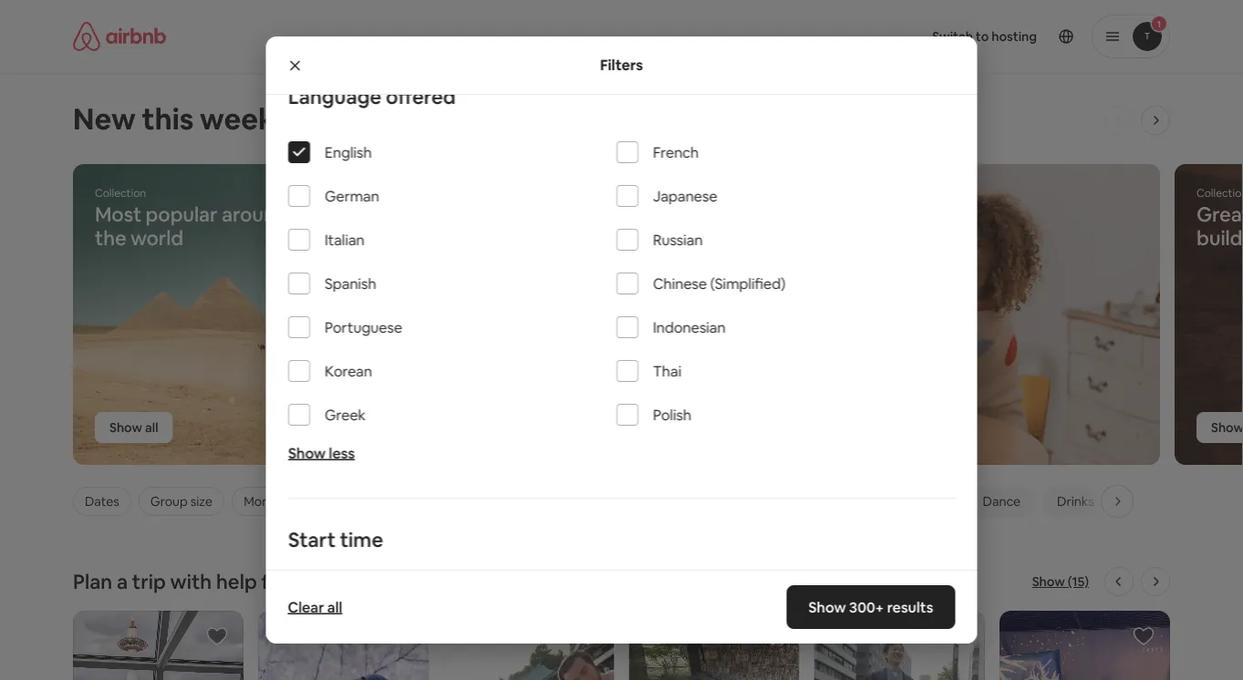 Task type: locate. For each thing, give the bounding box(es) containing it.
korean
[[324, 362, 372, 380]]

around inside collection most popular around the world
[[222, 201, 288, 227]]

2 horizontal spatial collection
[[1197, 186, 1243, 200]]

less
[[328, 444, 354, 462]]

groups
[[423, 493, 464, 510]]

around
[[222, 201, 288, 227], [419, 569, 486, 595]]

cooking button
[[882, 486, 961, 517]]

chinese
[[653, 274, 707, 293]]

0 horizontal spatial the
[[95, 225, 126, 251]]

0 horizontal spatial collection
[[95, 186, 146, 200]]

entertainment
[[1131, 493, 1216, 510]]

2 show all link from the left
[[646, 412, 724, 443]]

indonesian
[[653, 318, 725, 337]]

all
[[145, 420, 158, 436], [696, 420, 709, 436], [327, 598, 342, 617]]

2 horizontal spatial all
[[696, 420, 709, 436]]

1 vertical spatial great
[[367, 493, 400, 510]]

greek
[[324, 405, 365, 424]]

2 horizontal spatial save this experience image
[[1133, 626, 1155, 648]]

drinks
[[1057, 493, 1094, 510]]

local
[[312, 569, 356, 595]]

0 horizontal spatial great
[[367, 493, 400, 510]]

filters
[[600, 56, 643, 74]]

2 horizontal spatial save this experience image
[[948, 626, 969, 648]]

collection
[[95, 186, 146, 200], [646, 186, 697, 200], [1197, 186, 1243, 200]]

the down "family"
[[491, 569, 523, 595]]

0 vertical spatial for
[[692, 201, 719, 227]]

0 vertical spatial world
[[130, 225, 183, 251]]

0 vertical spatial great
[[1197, 201, 1243, 227]]

writing
[[744, 493, 785, 510]]

show (15) link
[[1032, 573, 1089, 591]]

show all for the
[[109, 420, 158, 436]]

popular
[[146, 201, 217, 227]]

show all
[[109, 420, 158, 436], [660, 420, 709, 436]]

300+
[[849, 598, 884, 617]]

2 show all from the left
[[660, 420, 709, 436]]

save this experience image
[[206, 626, 228, 648], [577, 626, 599, 648], [948, 626, 969, 648]]

world
[[130, 225, 183, 251], [527, 569, 581, 595]]

1 collection from the left
[[95, 186, 146, 200]]

1 horizontal spatial show all link
[[646, 412, 724, 443]]

plan a trip with help from local hosts around the world
[[73, 569, 581, 595]]

0 horizontal spatial show all link
[[95, 412, 173, 443]]

0 vertical spatial the
[[95, 225, 126, 251]]

show (15)
[[1032, 574, 1089, 590]]

2 save this experience image from the left
[[577, 626, 599, 648]]

more filters
[[244, 493, 310, 510]]

polish
[[653, 405, 691, 424]]

1 save this experience image from the left
[[206, 626, 228, 648]]

0 horizontal spatial save this experience image
[[206, 626, 228, 648]]

2 save this experience image from the left
[[762, 626, 784, 648]]

show all link for the
[[95, 412, 173, 443]]

1 vertical spatial for
[[403, 493, 420, 510]]

show
[[109, 420, 142, 436], [660, 420, 693, 436], [1211, 420, 1243, 436], [288, 444, 325, 462], [1032, 574, 1065, 590], [809, 598, 846, 617]]

1 horizontal spatial great
[[1197, 201, 1243, 227]]

for inside collection easy for itinerary planning
[[692, 201, 719, 227]]

1 horizontal spatial collection
[[646, 186, 697, 200]]

drinks element
[[1057, 493, 1094, 510]]

hosts
[[360, 569, 415, 595]]

most
[[95, 201, 141, 227]]

great
[[1197, 201, 1243, 227], [367, 493, 400, 510]]

language
[[288, 83, 381, 109]]

arts
[[704, 493, 729, 510]]

2 collection from the left
[[646, 186, 697, 200]]

filters
[[277, 493, 310, 510]]

arts & writing
[[704, 493, 785, 510]]

this week
[[142, 99, 275, 138]]

1 horizontal spatial world
[[527, 569, 581, 595]]

1 show all from the left
[[109, 420, 158, 436]]

collection for for
[[646, 186, 697, 200]]

1 vertical spatial the
[[491, 569, 523, 595]]

0 vertical spatial around
[[222, 201, 288, 227]]

all inside clear all button
[[327, 598, 342, 617]]

great inside the new this week group
[[1197, 201, 1243, 227]]

cooking
[[897, 493, 946, 510]]

collection easy for itinerary planning
[[646, 186, 801, 251]]

3 collection from the left
[[1197, 186, 1243, 200]]

around right hosts on the bottom of the page
[[419, 569, 486, 595]]

new
[[73, 99, 136, 138]]

1 horizontal spatial show all
[[660, 420, 709, 436]]

3 save this experience image from the left
[[948, 626, 969, 648]]

collection for popular
[[95, 186, 146, 200]]

plan
[[73, 569, 112, 595]]

1 vertical spatial world
[[527, 569, 581, 595]]

(simplified)
[[710, 274, 785, 293]]

0 horizontal spatial around
[[222, 201, 288, 227]]

show all link
[[95, 412, 173, 443], [646, 412, 724, 443]]

friendly
[[541, 493, 585, 510]]

the left popular
[[95, 225, 126, 251]]

1 horizontal spatial save this experience image
[[577, 626, 599, 648]]

1 show all link from the left
[[95, 412, 173, 443]]

for up russian
[[692, 201, 719, 227]]

family friendly button
[[486, 486, 600, 517]]

trip
[[132, 569, 166, 595]]

1 horizontal spatial all
[[327, 598, 342, 617]]

language offered
[[288, 83, 455, 109]]

0 horizontal spatial for
[[403, 493, 420, 510]]

for left groups
[[403, 493, 420, 510]]

japanese
[[653, 187, 717, 205]]

planning
[[646, 225, 726, 251]]

collection inside collection easy for itinerary planning
[[646, 186, 697, 200]]

0 horizontal spatial show all
[[109, 420, 158, 436]]

0 horizontal spatial save this experience image
[[392, 626, 413, 648]]

for
[[692, 201, 719, 227], [403, 493, 420, 510]]

time
[[339, 527, 383, 553]]

from
[[261, 569, 307, 595]]

0 horizontal spatial world
[[130, 225, 183, 251]]

1 horizontal spatial for
[[692, 201, 719, 227]]

1 horizontal spatial the
[[491, 569, 523, 595]]

1 vertical spatial around
[[419, 569, 486, 595]]

more filters button
[[232, 487, 322, 516]]

the
[[95, 225, 126, 251], [491, 569, 523, 595]]

profile element
[[780, 0, 1170, 73]]

animals
[[621, 493, 668, 510]]

around right popular
[[222, 201, 288, 227]]

entertainment button
[[1116, 486, 1230, 517]]

more
[[244, 493, 274, 510]]

1 horizontal spatial save this experience image
[[762, 626, 784, 648]]

1 save this experience image from the left
[[392, 626, 413, 648]]

clear all
[[288, 598, 342, 617]]

save this experience image
[[392, 626, 413, 648], [762, 626, 784, 648], [1133, 626, 1155, 648]]

portuguese
[[324, 318, 402, 337]]

offered
[[385, 83, 455, 109]]

spanish
[[324, 274, 376, 293]]

collection inside collection most popular around the world
[[95, 186, 146, 200]]

0 horizontal spatial all
[[145, 420, 158, 436]]

family friendly
[[501, 493, 585, 510]]



Task type: vqa. For each thing, say whether or not it's contained in the screenshot.
rightmost guests
no



Task type: describe. For each thing, give the bounding box(es) containing it.
great for groups element
[[367, 493, 464, 510]]

russian
[[653, 230, 702, 249]]

new this week
[[73, 99, 275, 138]]

show 300+ results
[[809, 598, 934, 617]]

start time
[[288, 527, 383, 553]]

drinks button
[[1043, 486, 1109, 517]]

for inside button
[[403, 493, 420, 510]]

itinerary
[[723, 201, 801, 227]]

show link
[[1197, 412, 1243, 443]]

with
[[170, 569, 212, 595]]

show all link for planning
[[646, 412, 724, 443]]

animals button
[[607, 486, 682, 517]]

1 horizontal spatial around
[[419, 569, 486, 595]]

&
[[732, 493, 741, 510]]

thai
[[653, 362, 681, 380]]

german
[[324, 187, 379, 205]]

dance button
[[968, 486, 1035, 517]]

chinese (simplified)
[[653, 274, 785, 293]]

dance
[[983, 493, 1021, 510]]

great inside button
[[367, 493, 400, 510]]

show less button
[[288, 444, 354, 462]]

family friendly element
[[501, 493, 585, 510]]

baking
[[821, 493, 861, 510]]

a
[[117, 569, 128, 595]]

arts & writing button
[[690, 486, 799, 517]]

entertainment element
[[1131, 493, 1216, 510]]

animals element
[[621, 493, 668, 510]]

great for groups button
[[352, 486, 479, 517]]

results
[[887, 598, 934, 617]]

collection great
[[1197, 186, 1243, 251]]

easy
[[646, 201, 688, 227]]

english
[[324, 143, 371, 161]]

world inside collection most popular around the world
[[130, 225, 183, 251]]

cooking element
[[897, 493, 946, 510]]

(15)
[[1068, 574, 1089, 590]]

clear
[[288, 598, 324, 617]]

show less
[[288, 444, 354, 462]]

the inside collection most popular around the world
[[95, 225, 126, 251]]

arts & writing element
[[704, 493, 785, 510]]

clear all button
[[279, 589, 351, 626]]

dance element
[[983, 493, 1021, 510]]

all for the
[[145, 420, 158, 436]]

italian
[[324, 230, 364, 249]]

family
[[501, 493, 538, 510]]

show 300+ results link
[[787, 586, 955, 629]]

help
[[216, 569, 257, 595]]

french
[[653, 143, 698, 161]]

3 save this experience image from the left
[[1133, 626, 1155, 648]]

new this week group
[[0, 163, 1243, 466]]

great for groups
[[367, 493, 464, 510]]

show all for planning
[[660, 420, 709, 436]]

more filters dialog
[[266, 36, 977, 680]]

start
[[288, 527, 335, 553]]

baking button
[[807, 486, 875, 517]]

all for planning
[[696, 420, 709, 436]]

baking element
[[821, 493, 861, 510]]

collection most popular around the world
[[95, 186, 288, 251]]



